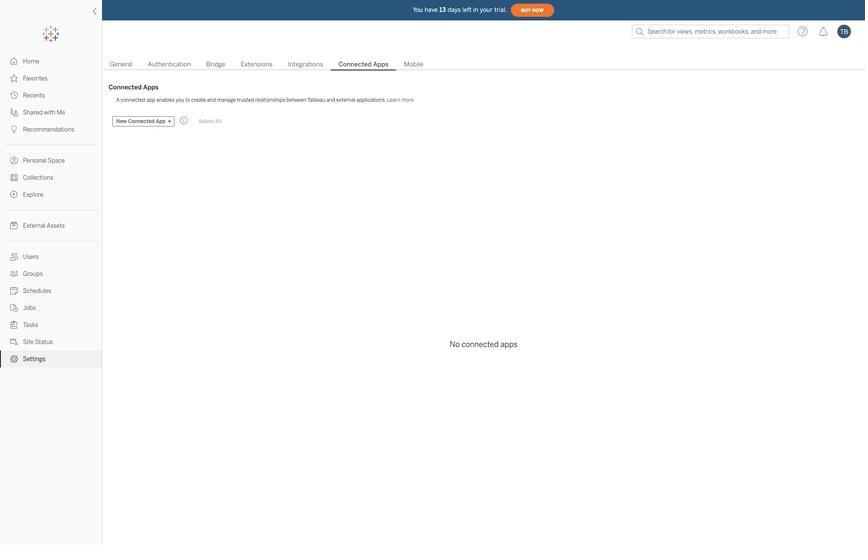 Task type: locate. For each thing, give the bounding box(es) containing it.
apps inside sub-spaces tab list
[[373, 60, 389, 68]]

external
[[337, 97, 356, 103]]

by text only_f5he34f image for tasks
[[10, 321, 18, 329]]

3 by text only_f5he34f image from the top
[[10, 174, 18, 181]]

6 by text only_f5he34f image from the top
[[10, 222, 18, 230]]

by text only_f5he34f image left the home
[[10, 58, 18, 65]]

by text only_f5he34f image inside settings "link"
[[10, 355, 18, 363]]

shared with me
[[23, 109, 65, 116]]

by text only_f5he34f image left tasks
[[10, 321, 18, 329]]

2 by text only_f5he34f image from the top
[[10, 75, 18, 82]]

2 by text only_f5he34f image from the top
[[10, 157, 18, 164]]

0 horizontal spatial apps
[[143, 83, 159, 91]]

new connected app button
[[112, 116, 175, 127]]

connected apps up a
[[109, 83, 159, 91]]

connected for apps
[[462, 340, 499, 349]]

by text only_f5he34f image inside tasks link
[[10, 321, 18, 329]]

by text only_f5he34f image left schedules
[[10, 287, 18, 295]]

and right tableau
[[327, 97, 336, 103]]

0 vertical spatial connected
[[121, 97, 145, 103]]

1 vertical spatial apps
[[143, 83, 159, 91]]

by text only_f5he34f image inside personal space link
[[10, 157, 18, 164]]

select all button
[[193, 116, 227, 127]]

7 by text only_f5he34f image from the top
[[10, 253, 18, 261]]

new connected app
[[116, 118, 166, 124]]

connected
[[339, 60, 372, 68], [109, 83, 142, 91], [128, 118, 155, 124]]

mobile
[[404, 60, 424, 68]]

by text only_f5he34f image
[[10, 58, 18, 65], [10, 75, 18, 82], [10, 92, 18, 99], [10, 109, 18, 116], [10, 191, 18, 198], [10, 222, 18, 230], [10, 253, 18, 261], [10, 287, 18, 295], [10, 321, 18, 329], [10, 338, 18, 346], [10, 355, 18, 363]]

by text only_f5he34f image left favorites
[[10, 75, 18, 82]]

0 vertical spatial connected apps
[[339, 60, 389, 68]]

0 vertical spatial connected
[[339, 60, 372, 68]]

external assets
[[23, 222, 65, 230]]

11 by text only_f5he34f image from the top
[[10, 355, 18, 363]]

by text only_f5he34f image for personal space
[[10, 157, 18, 164]]

by text only_f5he34f image inside schedules link
[[10, 287, 18, 295]]

1 horizontal spatial connected
[[462, 340, 499, 349]]

a
[[116, 97, 120, 103]]

by text only_f5he34f image left groups
[[10, 270, 18, 278]]

connected inside sub-spaces tab list
[[339, 60, 372, 68]]

settings link
[[0, 351, 102, 368]]

0 vertical spatial apps
[[373, 60, 389, 68]]

connected left app
[[128, 118, 155, 124]]

applications.
[[357, 97, 386, 103]]

2 vertical spatial connected
[[128, 118, 155, 124]]

main navigation. press the up and down arrow keys to access links. element
[[0, 53, 102, 368]]

by text only_f5he34f image left the personal
[[10, 157, 18, 164]]

trusted
[[237, 97, 254, 103]]

by text only_f5he34f image inside recents link
[[10, 92, 18, 99]]

select all
[[199, 118, 222, 124]]

by text only_f5he34f image left recents in the left of the page
[[10, 92, 18, 99]]

by text only_f5he34f image
[[10, 126, 18, 133], [10, 157, 18, 164], [10, 174, 18, 181], [10, 270, 18, 278], [10, 304, 18, 312]]

no connected apps
[[450, 340, 518, 349]]

by text only_f5he34f image left site
[[10, 338, 18, 346]]

0 horizontal spatial connected
[[121, 97, 145, 103]]

apps left mobile
[[373, 60, 389, 68]]

by text only_f5he34f image inside jobs link
[[10, 304, 18, 312]]

navigation
[[102, 58, 866, 71]]

connected apps
[[339, 60, 389, 68], [109, 83, 159, 91]]

0 horizontal spatial connected apps
[[109, 83, 159, 91]]

days
[[448, 6, 461, 13]]

by text only_f5he34f image for jobs
[[10, 304, 18, 312]]

by text only_f5he34f image inside shared with me link
[[10, 109, 18, 116]]

by text only_f5he34f image inside collections link
[[10, 174, 18, 181]]

home
[[23, 58, 40, 65]]

connected
[[121, 97, 145, 103], [462, 340, 499, 349]]

by text only_f5he34f image for groups
[[10, 270, 18, 278]]

site
[[23, 339, 34, 346]]

by text only_f5he34f image inside groups link
[[10, 270, 18, 278]]

by text only_f5he34f image left collections
[[10, 174, 18, 181]]

by text only_f5he34f image left external
[[10, 222, 18, 230]]

1 horizontal spatial connected apps
[[339, 60, 389, 68]]

schedules link
[[0, 282, 102, 299]]

apps up app
[[143, 83, 159, 91]]

connected apps inside sub-spaces tab list
[[339, 60, 389, 68]]

connected up external
[[339, 60, 372, 68]]

users link
[[0, 248, 102, 265]]

by text only_f5he34f image left shared
[[10, 109, 18, 116]]

enables
[[157, 97, 175, 103]]

you have 13 days left in your trial.
[[413, 6, 508, 13]]

0 horizontal spatial and
[[207, 97, 216, 103]]

in
[[474, 6, 479, 13]]

shared
[[23, 109, 43, 116]]

by text only_f5he34f image left recommendations
[[10, 126, 18, 133]]

by text only_f5he34f image inside favorites 'link'
[[10, 75, 18, 82]]

no
[[450, 340, 460, 349]]

recommendations link
[[0, 121, 102, 138]]

by text only_f5he34f image left users
[[10, 253, 18, 261]]

with
[[44, 109, 55, 116]]

tasks
[[23, 322, 38, 329]]

3 by text only_f5he34f image from the top
[[10, 92, 18, 99]]

assets
[[47, 222, 65, 230]]

Search for views, metrics, workbooks, and more text field
[[633, 25, 790, 38]]

you
[[413, 6, 423, 13]]

by text only_f5he34f image for site status
[[10, 338, 18, 346]]

by text only_f5he34f image inside external assets link
[[10, 222, 18, 230]]

by text only_f5he34f image inside home link
[[10, 58, 18, 65]]

1 horizontal spatial and
[[327, 97, 336, 103]]

5 by text only_f5he34f image from the top
[[10, 304, 18, 312]]

1 vertical spatial connected
[[109, 83, 142, 91]]

integrations
[[288, 60, 323, 68]]

connected right a
[[121, 97, 145, 103]]

4 by text only_f5he34f image from the top
[[10, 109, 18, 116]]

connected up a
[[109, 83, 142, 91]]

tableau
[[308, 97, 326, 103]]

1 and from the left
[[207, 97, 216, 103]]

1 vertical spatial connected apps
[[109, 83, 159, 91]]

users
[[23, 253, 39, 261]]

1 by text only_f5he34f image from the top
[[10, 126, 18, 133]]

learn
[[387, 97, 401, 103]]

shared with me link
[[0, 104, 102, 121]]

you
[[176, 97, 184, 103]]

by text only_f5he34f image left settings
[[10, 355, 18, 363]]

10 by text only_f5he34f image from the top
[[10, 338, 18, 346]]

bridge
[[206, 60, 226, 68]]

groups link
[[0, 265, 102, 282]]

4 by text only_f5he34f image from the top
[[10, 270, 18, 278]]

by text only_f5he34f image inside recommendations link
[[10, 126, 18, 133]]

1 by text only_f5he34f image from the top
[[10, 58, 18, 65]]

connected apps up applications.
[[339, 60, 389, 68]]

connected right no
[[462, 340, 499, 349]]

8 by text only_f5he34f image from the top
[[10, 287, 18, 295]]

by text only_f5he34f image left jobs
[[10, 304, 18, 312]]

to
[[185, 97, 190, 103]]

by text only_f5he34f image for recommendations
[[10, 126, 18, 133]]

by text only_f5he34f image inside site status "link"
[[10, 338, 18, 346]]

and right create
[[207, 97, 216, 103]]

by text only_f5he34f image inside users "link"
[[10, 253, 18, 261]]

by text only_f5he34f image for recents
[[10, 92, 18, 99]]

1 vertical spatial connected
[[462, 340, 499, 349]]

recents
[[23, 92, 45, 99]]

by text only_f5he34f image inside the explore link
[[10, 191, 18, 198]]

9 by text only_f5he34f image from the top
[[10, 321, 18, 329]]

by text only_f5he34f image left explore
[[10, 191, 18, 198]]

and
[[207, 97, 216, 103], [327, 97, 336, 103]]

apps
[[501, 340, 518, 349]]

collections link
[[0, 169, 102, 186]]

5 by text only_f5he34f image from the top
[[10, 191, 18, 198]]

1 horizontal spatial apps
[[373, 60, 389, 68]]

apps
[[373, 60, 389, 68], [143, 83, 159, 91]]

external assets link
[[0, 217, 102, 234]]



Task type: vqa. For each thing, say whether or not it's contained in the screenshot.
The People.
no



Task type: describe. For each thing, give the bounding box(es) containing it.
by text only_f5he34f image for favorites
[[10, 75, 18, 82]]

learn more link
[[387, 97, 414, 103]]

buy
[[522, 7, 531, 13]]

select
[[199, 118, 214, 124]]

buy now
[[522, 7, 544, 13]]

have
[[425, 6, 438, 13]]

site status link
[[0, 334, 102, 351]]

app
[[147, 97, 155, 103]]

by text only_f5he34f image for external assets
[[10, 222, 18, 230]]

all
[[215, 118, 222, 124]]

me
[[57, 109, 65, 116]]

recents link
[[0, 87, 102, 104]]

explore
[[23, 191, 43, 198]]

home link
[[0, 53, 102, 70]]

site status
[[23, 339, 53, 346]]

2 and from the left
[[327, 97, 336, 103]]

app
[[156, 118, 166, 124]]

external
[[23, 222, 45, 230]]

by text only_f5he34f image for collections
[[10, 174, 18, 181]]

13
[[440, 6, 446, 13]]

trial.
[[495, 6, 508, 13]]

more
[[402, 97, 414, 103]]

left
[[463, 6, 472, 13]]

tasks link
[[0, 316, 102, 334]]

between
[[287, 97, 307, 103]]

personal
[[23, 157, 47, 164]]

no connected apps main content
[[102, 43, 866, 545]]

extensions
[[241, 60, 273, 68]]

navigation panel element
[[0, 26, 102, 368]]

collections
[[23, 174, 53, 181]]

jobs
[[23, 305, 36, 312]]

navigation containing general
[[102, 58, 866, 71]]

groups
[[23, 270, 43, 278]]

connected for app
[[121, 97, 145, 103]]

sub-spaces tab list
[[102, 60, 866, 71]]

by text only_f5he34f image for settings
[[10, 355, 18, 363]]

by text only_f5he34f image for schedules
[[10, 287, 18, 295]]

new
[[116, 118, 127, 124]]

recommendations
[[23, 126, 75, 133]]

manage
[[217, 97, 236, 103]]

explore link
[[0, 186, 102, 203]]

by text only_f5he34f image for shared with me
[[10, 109, 18, 116]]

schedules
[[23, 288, 51, 295]]

by text only_f5he34f image for explore
[[10, 191, 18, 198]]

favorites link
[[0, 70, 102, 87]]

connected inside dropdown button
[[128, 118, 155, 124]]

relationships
[[255, 97, 285, 103]]

authentication
[[148, 60, 191, 68]]

status
[[35, 339, 53, 346]]

now
[[533, 7, 544, 13]]

your
[[480, 6, 493, 13]]

personal space
[[23, 157, 65, 164]]

a connected app enables you to create and manage trusted relationships between tableau and external applications. learn more
[[116, 97, 414, 103]]

jobs link
[[0, 299, 102, 316]]

buy now button
[[511, 3, 555, 17]]

by text only_f5he34f image for users
[[10, 253, 18, 261]]

favorites
[[23, 75, 48, 82]]

create
[[191, 97, 206, 103]]

personal space link
[[0, 152, 102, 169]]

space
[[48, 157, 65, 164]]

by text only_f5he34f image for home
[[10, 58, 18, 65]]

settings
[[23, 356, 46, 363]]

connected app info tip image
[[180, 116, 188, 125]]

general
[[110, 60, 133, 68]]



